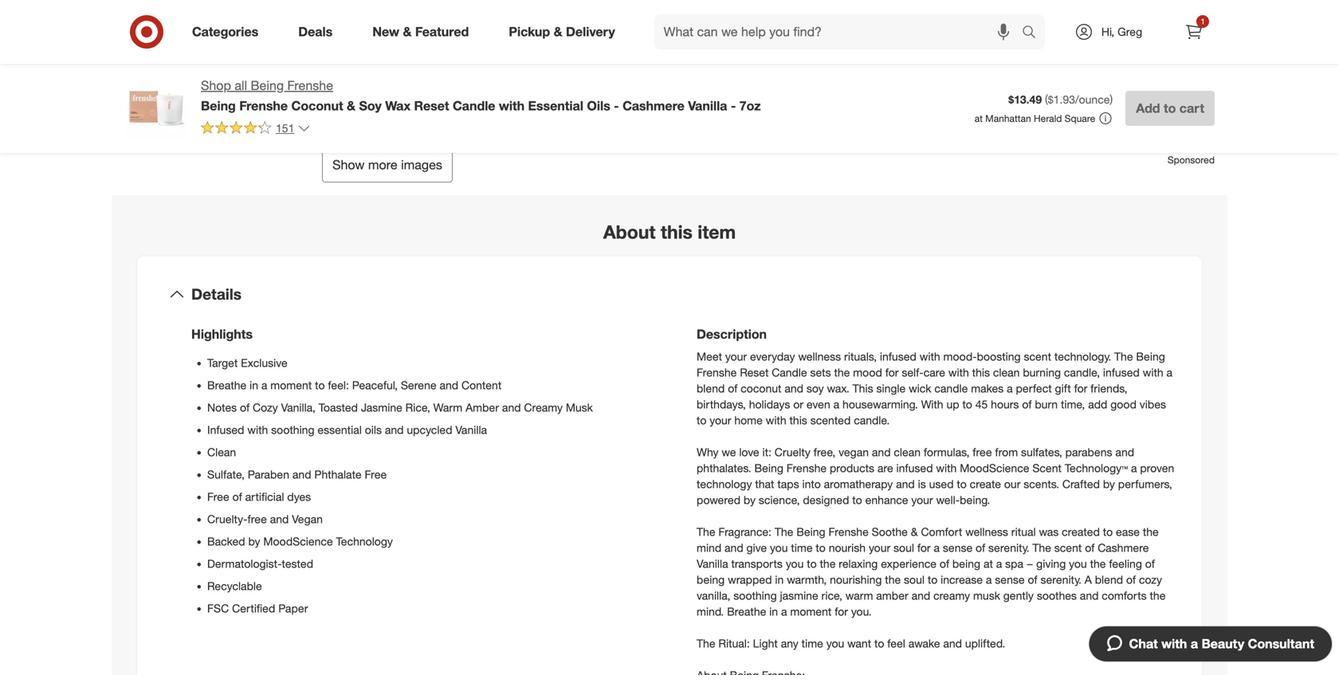 Task type: describe. For each thing, give the bounding box(es) containing it.
upcycled
[[407, 423, 452, 437]]

powered
[[697, 493, 740, 507]]

to left nourish
[[816, 541, 826, 555]]

$13.49 ( $1.93 /ounce )
[[1008, 93, 1113, 107]]

chat with a beauty consultant button
[[1088, 626, 1333, 662]]

notes of cozy vanilla, toasted jasmine rice, warm amber and creamy musk
[[207, 401, 593, 415]]

cruelty-free and vegan​
[[207, 512, 323, 526]]

1 vertical spatial vanilla
[[455, 423, 487, 437]]

vanilla inside "the fragrance: the being frenshe soothe & comfort wellness ritual was created to ease the mind and give you time to nourish your soul for a sense of serenity. the scent of cashmere vanilla transports you to the relaxing experience of being at a spa – giving you the feeling of being wrapped in warmth, nourishing the soul to increase a sense of serenity. a blend of cozy vanilla, soothing jasmine rice, warm amber and creamy musk gently soothes and comforts the mind. breathe in a moment for you."
[[697, 557, 728, 571]]

vanilla inside shop all being frenshe being frenshe coconut & soy wax reset candle with essential oils - cashmere vanilla - 7oz
[[688, 98, 727, 113]]

2 - from the left
[[731, 98, 736, 113]]

vegan
[[839, 445, 869, 459]]

nourish
[[829, 541, 866, 555]]

from
[[995, 445, 1018, 459]]

ritual:
[[718, 636, 750, 650]]

and right amber on the bottom left of page
[[502, 401, 521, 415]]

advertisement region
[[689, 92, 1215, 152]]

burn
[[1035, 397, 1058, 411]]

your inside why we love it: cruelty free, vegan and clean formulas, free from sulfates, parabens and phthalates. being frenshe products are infused with moodscience scent technology™ a proven technology that taps into aromatherapy and is used to create our scents. crafted by perfumers, powered by science, designed to enhance your well-being.
[[911, 493, 933, 507]]

and right awake
[[943, 636, 962, 650]]

glance
[[716, 20, 757, 36]]

and down artificial
[[270, 512, 289, 526]]

wellness inside "the fragrance: the being frenshe soothe & comfort wellness ritual was created to ease the mind and give you time to nourish your soul for a sense of serenity. the scent of cashmere vanilla transports you to the relaxing experience of being at a spa – giving you the feeling of being wrapped in warmth, nourishing the soul to increase a sense of serenity. a blend of cozy vanilla, soothing jasmine rice, warm amber and creamy musk gently soothes and comforts the mind. breathe in a moment for you."
[[965, 525, 1008, 539]]

and up warm
[[440, 378, 458, 392]]

certified
[[232, 601, 275, 615]]

scent inside "the fragrance: the being frenshe soothe & comfort wellness ritual was created to ease the mind and give you time to nourish your soul for a sense of serenity. the scent of cashmere vanilla transports you to the relaxing experience of being at a spa – giving you the feeling of being wrapped in warmth, nourishing the soul to increase a sense of serenity. a blend of cozy vanilla, soothing jasmine rice, warm amber and creamy musk gently soothes and comforts the mind. breathe in a moment for you."
[[1054, 541, 1082, 555]]

the down cozy
[[1150, 589, 1166, 603]]

musk
[[566, 401, 593, 415]]

backed by moodscience technology​
[[207, 534, 393, 548]]

candle inside meet your everyday wellness rituals, infused with mood-boosting scent technology. the being frenshe reset candle sets the mood for self-care with this clean burning candle, infused with a blend of coconut and soy wax. this single wick candle makes a perfect gift for friends, birthdays, holidays or even a housewarming. with up to 45 hours of burn time, add good vibes to your home with this scented candle.
[[772, 366, 807, 379]]

0 horizontal spatial free
[[248, 512, 267, 526]]

frenshe inside meet your everyday wellness rituals, infused with mood-boosting scent technology. the being frenshe reset candle sets the mood for self-care with this clean burning candle, infused with a blend of coconut and soy wax. this single wick candle makes a perfect gift for friends, birthdays, holidays or even a housewarming. with up to 45 hours of burn time, add good vibes to your home with this scented candle.
[[697, 366, 737, 379]]

1 - from the left
[[614, 98, 619, 113]]

moodscience inside why we love it: cruelty free, vegan and clean formulas, free from sulfates, parabens and phthalates. being frenshe products are infused with moodscience scent technology™ a proven technology that taps into aromatherapy and is used to create our scents. crafted by perfumers, powered by science, designed to enhance your well-being.
[[960, 461, 1029, 475]]

the left ritual:
[[697, 636, 715, 650]]

phthalates.
[[697, 461, 751, 475]]

vegan​
[[292, 512, 323, 526]]

2 vertical spatial in
[[769, 605, 778, 618]]

0 vertical spatial sense
[[943, 541, 973, 555]]

essential
[[528, 98, 583, 113]]

you.
[[851, 605, 872, 618]]

gently
[[1003, 589, 1034, 603]]

being inside meet your everyday wellness rituals, infused with mood-boosting scent technology. the being frenshe reset candle sets the mood for self-care with this clean burning candle, infused with a blend of coconut and soy wax. this single wick candle makes a perfect gift for friends, birthdays, holidays or even a housewarming. with up to 45 hours of burn time, add good vibes to your home with this scented candle.
[[1136, 350, 1165, 364]]

free
[[207, 490, 229, 504]]

enhance
[[865, 493, 908, 507]]

sets
[[810, 366, 831, 379]]

light
[[753, 636, 778, 650]]

cart
[[1179, 100, 1204, 116]]

phthalate
[[314, 467, 362, 481]]

2 vertical spatial by
[[248, 534, 260, 548]]

1 vertical spatial sense
[[995, 573, 1025, 587]]

2 vertical spatial this
[[789, 413, 807, 427]]

rice,
[[821, 589, 842, 603]]

warm
[[433, 401, 462, 415]]

the down science,
[[775, 525, 793, 539]]

and right oils
[[385, 423, 404, 437]]

the fragrance: the being frenshe soothe & comfort wellness ritual was created to ease the mind and give you time to nourish your soul for a sense of serenity. the scent of cashmere vanilla transports you to the relaxing experience of being at a spa – giving you the feeling of being wrapped in warmth, nourishing the soul to increase a sense of serenity. a blend of cozy vanilla, soothing jasmine rice, warm amber and creamy musk gently soothes and comforts the mind. breathe in a moment for you.
[[697, 525, 1166, 618]]

candle inside shop all being frenshe being frenshe coconut & soy wax reset candle with essential oils - cashmere vanilla - 7oz
[[453, 98, 495, 113]]

reset inside meet your everyday wellness rituals, infused with mood-boosting scent technology. the being frenshe reset candle sets the mood for self-care with this clean burning candle, infused with a blend of coconut and soy wax. this single wick candle makes a perfect gift for friends, birthdays, holidays or even a housewarming. with up to 45 hours of burn time, add good vibes to your home with this scented candle.
[[740, 366, 769, 379]]

and down a
[[1080, 589, 1099, 603]]

your down description
[[725, 350, 747, 364]]

beauty
[[1201, 636, 1244, 652]]

crafted
[[1062, 477, 1100, 491]]

add to cart button
[[1126, 91, 1215, 126]]

giving
[[1036, 557, 1066, 571]]

with inside shop all being frenshe being frenshe coconut & soy wax reset candle with essential oils - cashmere vanilla - 7oz
[[499, 98, 525, 113]]

square
[[1065, 112, 1095, 124]]

with down holidays
[[766, 413, 786, 427]]

a inside button
[[1191, 636, 1198, 652]]

dermatologist-
[[207, 557, 282, 571]]

hi,
[[1101, 25, 1114, 39]]

you up warmth,
[[786, 557, 804, 571]]

peaceful,
[[352, 378, 398, 392]]

the inside meet your everyday wellness rituals, infused with mood-boosting scent technology. the being frenshe reset candle sets the mood for self-care with this clean burning candle, infused with a blend of coconut and soy wax. this single wick candle makes a perfect gift for friends, birthdays, holidays or even a housewarming. with up to 45 hours of burn time, add good vibes to your home with this scented candle.
[[834, 366, 850, 379]]

image gallery element
[[124, 0, 650, 183]]

to inside button
[[1164, 100, 1176, 116]]

with down mood-
[[948, 366, 969, 379]]

is
[[918, 477, 926, 491]]

musk
[[973, 589, 1000, 603]]

hours
[[991, 397, 1019, 411]]

the down nourish
[[820, 557, 836, 571]]

the right ease
[[1143, 525, 1159, 539]]

jasmine
[[780, 589, 818, 603]]

any
[[781, 636, 798, 650]]

to left ease
[[1103, 525, 1113, 539]]

feel:
[[328, 378, 349, 392]]

free,
[[814, 445, 835, 459]]

at inside "the fragrance: the being frenshe soothe & comfort wellness ritual was created to ease the mind and give you time to nourish your soul for a sense of serenity. the scent of cashmere vanilla transports you to the relaxing experience of being at a spa – giving you the feeling of being wrapped in warmth, nourishing the soul to increase a sense of serenity. a blend of cozy vanilla, soothing jasmine rice, warm amber and creamy musk gently soothes and comforts the mind. breathe in a moment for you."
[[983, 557, 993, 571]]

mind.
[[697, 605, 724, 618]]

good
[[1110, 397, 1136, 411]]

gift
[[1055, 381, 1071, 395]]

why
[[697, 445, 719, 459]]

for down candle,
[[1074, 381, 1087, 395]]

greg
[[1117, 25, 1142, 39]]

exclusive
[[241, 356, 287, 370]]

reset inside shop all being frenshe being frenshe coconut & soy wax reset candle with essential oils - cashmere vanilla - 7oz
[[414, 98, 449, 113]]

comforts
[[1102, 589, 1147, 603]]

show more images button
[[322, 147, 453, 183]]

makes
[[971, 381, 1004, 395]]

being inside why we love it: cruelty free, vegan and clean formulas, free from sulfates, parabens and phthalates. being frenshe products are infused with moodscience scent technology™ a proven technology that taps into aromatherapy and is used to create our scents. crafted by perfumers, powered by science, designed to enhance your well-being.
[[754, 461, 783, 475]]

being frenshe coconut &#38; soy wax reset candle with essential oils - cashmere vanilla - 7oz, 4 of 12 image
[[124, 0, 381, 135]]

everyday
[[750, 350, 795, 364]]

dyes​
[[287, 490, 311, 504]]

sulfate,
[[207, 467, 245, 481]]

clean inside why we love it: cruelty free, vegan and clean formulas, free from sulfates, parabens and phthalates. being frenshe products are infused with moodscience scent technology™ a proven technology that taps into aromatherapy and is used to create our scents. crafted by perfumers, powered by science, designed to enhance your well-being.
[[894, 445, 921, 459]]

soothes
[[1037, 589, 1077, 603]]

aromatherapy
[[824, 477, 893, 491]]

technology™
[[1065, 461, 1128, 475]]

to left feel:
[[315, 378, 325, 392]]

What can we help you find? suggestions appear below search field
[[654, 14, 1026, 49]]

clean button
[[689, 42, 749, 78]]

notes
[[207, 401, 237, 415]]

you left want
[[826, 636, 844, 650]]

and up dyes​
[[292, 467, 311, 481]]

to up creamy
[[928, 573, 937, 587]]

experience
[[881, 557, 936, 571]]

1 vertical spatial time
[[802, 636, 823, 650]]

paraben
[[248, 467, 289, 481]]

for up experience
[[917, 541, 931, 555]]

the up a
[[1090, 557, 1106, 571]]

0 horizontal spatial serenity.
[[988, 541, 1029, 555]]

target
[[207, 356, 238, 370]]

and up technology™
[[1115, 445, 1134, 459]]

created
[[1062, 525, 1100, 539]]

it:
[[762, 445, 771, 459]]

cruelty-
[[207, 512, 248, 526]]

frenshe up the 151 link
[[239, 98, 288, 113]]

candle,
[[1064, 366, 1100, 379]]

this
[[853, 381, 873, 395]]

frenshe up coconut
[[287, 78, 333, 93]]

to left 45
[[962, 397, 972, 411]]

with up care
[[920, 350, 940, 364]]

tested
[[282, 557, 313, 571]]

1 vertical spatial infused
[[1103, 366, 1140, 379]]

0 horizontal spatial moodscience
[[263, 534, 333, 548]]

being down shop
[[201, 98, 236, 113]]

1 vertical spatial soul
[[904, 573, 925, 587]]

housewarming.
[[842, 397, 918, 411]]

to down aromatherapy
[[852, 493, 862, 507]]

pickup
[[509, 24, 550, 40]]

time,
[[1061, 397, 1085, 411]]



Task type: locate. For each thing, give the bounding box(es) containing it.
creamy
[[524, 401, 563, 415]]

cashmere inside shop all being frenshe being frenshe coconut & soy wax reset candle with essential oils - cashmere vanilla - 7oz
[[623, 98, 685, 113]]

wick
[[909, 381, 931, 395]]

was
[[1039, 525, 1059, 539]]

a inside why we love it: cruelty free, vegan and clean formulas, free from sulfates, parabens and phthalates. being frenshe products are infused with moodscience scent technology™ a proven technology that taps into aromatherapy and is used to create our scents. crafted by perfumers, powered by science, designed to enhance your well-being.
[[1131, 461, 1137, 475]]

highlights
[[191, 326, 253, 342]]

creamy
[[933, 589, 970, 603]]

1 vertical spatial blend
[[1095, 573, 1123, 587]]

to left feel
[[874, 636, 884, 650]]

1 horizontal spatial being
[[952, 557, 980, 571]]

your down birthdays,
[[710, 413, 731, 427]]

0 vertical spatial soothing
[[271, 423, 314, 437]]

soy
[[359, 98, 382, 113]]

candle down the everyday
[[772, 366, 807, 379]]

1 horizontal spatial cashmere
[[1098, 541, 1149, 555]]

about
[[603, 221, 656, 243]]

1 horizontal spatial at
[[983, 557, 993, 571]]

chat with a beauty consultant
[[1129, 636, 1314, 652]]

scent up burning
[[1024, 350, 1051, 364]]

1 horizontal spatial moodscience
[[960, 461, 1029, 475]]

& right soothe
[[911, 525, 918, 539]]

soy
[[806, 381, 824, 395]]

1 horizontal spatial wellness
[[965, 525, 1008, 539]]

1 horizontal spatial candle
[[772, 366, 807, 379]]

love
[[739, 445, 759, 459]]

0 horizontal spatial moment
[[270, 378, 312, 392]]

& inside shop all being frenshe being frenshe coconut & soy wax reset candle with essential oils - cashmere vanilla - 7oz
[[347, 98, 355, 113]]

0 vertical spatial this
[[661, 221, 693, 243]]

2 horizontal spatial by
[[1103, 477, 1115, 491]]

spa
[[1005, 557, 1023, 571]]

to
[[1164, 100, 1176, 116], [315, 378, 325, 392], [962, 397, 972, 411], [697, 413, 706, 427], [957, 477, 967, 491], [852, 493, 862, 507], [1103, 525, 1113, 539], [816, 541, 826, 555], [807, 557, 817, 571], [928, 573, 937, 587], [874, 636, 884, 650]]

being
[[251, 78, 284, 93], [201, 98, 236, 113], [1136, 350, 1165, 364], [754, 461, 783, 475], [796, 525, 825, 539]]

self-
[[902, 366, 924, 379]]

1 horizontal spatial soothing
[[733, 589, 777, 603]]

and down fragrance:
[[725, 541, 743, 555]]

sense down comfort
[[943, 541, 973, 555]]

0 vertical spatial cashmere
[[623, 98, 685, 113]]

with down formulas,
[[936, 461, 957, 475]]

image of being frenshe coconut & soy wax reset candle with essential oils - cashmere vanilla - 7oz image
[[124, 77, 188, 140]]

cashmere inside "the fragrance: the being frenshe soothe & comfort wellness ritual was created to ease the mind and give you time to nourish your soul for a sense of serenity. the scent of cashmere vanilla transports you to the relaxing experience of being at a spa – giving you the feeling of being wrapped in warmth, nourishing the soul to increase a sense of serenity. a blend of cozy vanilla, soothing jasmine rice, warm amber and creamy musk gently soothes and comforts the mind. breathe in a moment for you."
[[1098, 541, 1149, 555]]

vanilla,
[[697, 589, 730, 603]]

0 horizontal spatial at
[[975, 112, 983, 124]]

increase
[[941, 573, 983, 587]]

your down is
[[911, 493, 933, 507]]

recyclable​
[[207, 579, 262, 593]]

mood
[[853, 366, 882, 379]]

essential
[[318, 423, 362, 437]]

by down technology™
[[1103, 477, 1115, 491]]

amber
[[466, 401, 499, 415]]

infused up self-
[[880, 350, 916, 364]]

vanilla down amber on the bottom left of page
[[455, 423, 487, 437]]

want
[[847, 636, 871, 650]]

breathe down wrapped
[[727, 605, 766, 618]]

you right give
[[770, 541, 788, 555]]

infused inside why we love it: cruelty free, vegan and clean formulas, free from sulfates, parabens and phthalates. being frenshe products are infused with moodscience scent technology™ a proven technology that taps into aromatherapy and is used to create our scents. crafted by perfumers, powered by science, designed to enhance your well-being.
[[896, 461, 933, 475]]

1 vertical spatial free
[[248, 512, 267, 526]]

the up friends,
[[1114, 350, 1133, 364]]

this left item
[[661, 221, 693, 243]]

the up 'amber'
[[885, 573, 901, 587]]

transports
[[731, 557, 783, 571]]

2 vertical spatial vanilla
[[697, 557, 728, 571]]

151
[[276, 121, 294, 135]]

chat
[[1129, 636, 1158, 652]]

wax.
[[827, 381, 849, 395]]

1 horizontal spatial reset
[[740, 366, 769, 379]]

0 vertical spatial moment
[[270, 378, 312, 392]]

the up wax.
[[834, 366, 850, 379]]

fsc certified paper
[[207, 601, 308, 615]]

1 vertical spatial at
[[983, 557, 993, 571]]

by up the dermatologist-tested
[[248, 534, 260, 548]]

clean inside meet your everyday wellness rituals, infused with mood-boosting scent technology. the being frenshe reset candle sets the mood for self-care with this clean burning candle, infused with a blend of coconut and soy wax. this single wick candle makes a perfect gift for friends, birthdays, holidays or even a housewarming. with up to 45 hours of burn time, add good vibes to your home with this scented candle.
[[993, 366, 1020, 379]]

more
[[368, 157, 397, 173]]

0 vertical spatial clean
[[993, 366, 1020, 379]]

1 horizontal spatial breathe
[[727, 605, 766, 618]]

scent down created
[[1054, 541, 1082, 555]]

feeling
[[1109, 557, 1142, 571]]

with inside button
[[1161, 636, 1187, 652]]

1 vertical spatial soothing
[[733, 589, 777, 603]]

$1.93
[[1048, 93, 1075, 107]]

0 horizontal spatial this
[[661, 221, 693, 243]]

why we love it: cruelty free, vegan and clean formulas, free from sulfates, parabens and phthalates. being frenshe products are infused with moodscience scent technology™ a proven technology that taps into aromatherapy and is used to create our scents. crafted by perfumers, powered by science, designed to enhance your well-being.
[[697, 445, 1174, 507]]

deals
[[298, 24, 333, 40]]

0 horizontal spatial scent
[[1024, 350, 1051, 364]]

with up vibes
[[1143, 366, 1163, 379]]

blend inside meet your everyday wellness rituals, infused with mood-boosting scent technology. the being frenshe reset candle sets the mood for self-care with this clean burning candle, infused with a blend of coconut and soy wax. this single wick candle makes a perfect gift for friends, birthdays, holidays or even a housewarming. with up to 45 hours of burn time, add good vibes to your home with this scented candle.
[[697, 381, 725, 395]]

blend right a
[[1095, 573, 1123, 587]]

1 vertical spatial breathe
[[727, 605, 766, 618]]

with down cozy
[[247, 423, 268, 437]]

relaxing
[[839, 557, 878, 571]]

vanilla,
[[281, 401, 315, 415]]

products
[[830, 461, 874, 475]]

0 horizontal spatial being
[[697, 573, 725, 587]]

free left the from
[[973, 445, 992, 459]]

this up makes
[[972, 366, 990, 379]]

0 horizontal spatial clean
[[894, 445, 921, 459]]

burning
[[1023, 366, 1061, 379]]

1 vertical spatial wellness
[[965, 525, 1008, 539]]

&
[[403, 24, 412, 40], [554, 24, 562, 40], [347, 98, 355, 113], [911, 525, 918, 539]]

a
[[1085, 573, 1092, 587]]

at
[[689, 20, 702, 36]]

hi, greg
[[1101, 25, 1142, 39]]

1 horizontal spatial -
[[731, 98, 736, 113]]

& right pickup on the left of page
[[554, 24, 562, 40]]

clean
[[721, 53, 749, 67]]

0 horizontal spatial candle
[[453, 98, 495, 113]]

0 vertical spatial blend
[[697, 381, 725, 395]]

your down soothe
[[869, 541, 890, 555]]

perfect
[[1016, 381, 1052, 395]]

moodscience up create
[[960, 461, 1029, 475]]

1 horizontal spatial serenity.
[[1040, 573, 1081, 587]]

moment down jasmine
[[790, 605, 832, 618]]

to right add
[[1164, 100, 1176, 116]]

1 horizontal spatial clean
[[993, 366, 1020, 379]]

0 horizontal spatial soothing
[[271, 423, 314, 437]]

designed
[[803, 493, 849, 507]]

breathe down target
[[207, 378, 246, 392]]

a
[[705, 20, 712, 36], [1166, 366, 1172, 379], [261, 378, 267, 392], [1007, 381, 1013, 395], [833, 397, 839, 411], [1131, 461, 1137, 475], [934, 541, 940, 555], [996, 557, 1002, 571], [986, 573, 992, 587], [781, 605, 787, 618], [1191, 636, 1198, 652]]

awake
[[908, 636, 940, 650]]

at left spa on the right bottom of page
[[983, 557, 993, 571]]

clean
[[993, 366, 1020, 379], [894, 445, 921, 459]]

1 vertical spatial being
[[697, 573, 725, 587]]

the up the mind
[[697, 525, 715, 539]]

infused up friends,
[[1103, 366, 1140, 379]]

cashmere up feeling
[[1098, 541, 1149, 555]]

categories
[[192, 24, 258, 40]]

& inside "the fragrance: the being frenshe soothe & comfort wellness ritual was created to ease the mind and give you time to nourish your soul for a sense of serenity. the scent of cashmere vanilla transports you to the relaxing experience of being at a spa – giving you the feeling of being wrapped in warmth, nourishing the soul to increase a sense of serenity. a blend of cozy vanilla, soothing jasmine rice, warm amber and creamy musk gently soothes and comforts the mind. breathe in a moment for you."
[[911, 525, 918, 539]]

0 vertical spatial scent
[[1024, 350, 1051, 364]]

1 vertical spatial moodscience
[[263, 534, 333, 548]]

formulas,
[[924, 445, 969, 459]]

1 horizontal spatial free
[[973, 445, 992, 459]]

the inside meet your everyday wellness rituals, infused with mood-boosting scent technology. the being frenshe reset candle sets the mood for self-care with this clean burning candle, infused with a blend of coconut and soy wax. this single wick candle makes a perfect gift for friends, birthdays, holidays or even a housewarming. with up to 45 hours of burn time, add good vibes to your home with this scented candle.
[[1114, 350, 1133, 364]]

soothing inside "the fragrance: the being frenshe soothe & comfort wellness ritual was created to ease the mind and give you time to nourish your soul for a sense of serenity. the scent of cashmere vanilla transports you to the relaxing experience of being at a spa – giving you the feeling of being wrapped in warmth, nourishing the soul to increase a sense of serenity. a blend of cozy vanilla, soothing jasmine rice, warm amber and creamy musk gently soothes and comforts the mind. breathe in a moment for you."
[[733, 589, 777, 603]]

single
[[876, 381, 906, 395]]

frenshe inside why we love it: cruelty free, vegan and clean formulas, free from sulfates, parabens and phthalates. being frenshe products are infused with moodscience scent technology™ a proven technology that taps into aromatherapy and is used to create our scents. crafted by perfumers, powered by science, designed to enhance your well-being.
[[786, 461, 827, 475]]

sense down spa on the right bottom of page
[[995, 573, 1025, 587]]

1 vertical spatial by
[[744, 493, 756, 507]]

the down was
[[1032, 541, 1051, 555]]

and up are
[[872, 445, 891, 459]]

0 vertical spatial in
[[250, 378, 258, 392]]

reset right wax
[[414, 98, 449, 113]]

the
[[1114, 350, 1133, 364], [697, 525, 715, 539], [775, 525, 793, 539], [1032, 541, 1051, 555], [697, 636, 715, 650]]

1 vertical spatial in
[[775, 573, 784, 587]]

delivery
[[566, 24, 615, 40]]

even
[[806, 397, 830, 411]]

in up light
[[769, 605, 778, 618]]

free inside why we love it: cruelty free, vegan and clean formulas, free from sulfates, parabens and phthalates. being frenshe products are infused with moodscience scent technology™ a proven technology that taps into aromatherapy and is used to create our scents. crafted by perfumers, powered by science, designed to enhance your well-being.
[[973, 445, 992, 459]]

0 horizontal spatial sense
[[943, 541, 973, 555]]

time inside "the fragrance: the being frenshe soothe & comfort wellness ritual was created to ease the mind and give you time to nourish your soul for a sense of serenity. the scent of cashmere vanilla transports you to the relaxing experience of being at a spa – giving you the feeling of being wrapped in warmth, nourishing the soul to increase a sense of serenity. a blend of cozy vanilla, soothing jasmine rice, warm amber and creamy musk gently soothes and comforts the mind. breathe in a moment for you."
[[791, 541, 813, 555]]

1 vertical spatial moment
[[790, 605, 832, 618]]

for up single
[[885, 366, 899, 379]]

and inside meet your everyday wellness rituals, infused with mood-boosting scent technology. the being frenshe reset candle sets the mood for self-care with this clean burning candle, infused with a blend of coconut and soy wax. this single wick candle makes a perfect gift for friends, birthdays, holidays or even a housewarming. with up to 45 hours of burn time, add good vibes to your home with this scented candle.
[[785, 381, 803, 395]]

being right all at the left top of the page
[[251, 78, 284, 93]]

0 vertical spatial infused
[[880, 350, 916, 364]]

0 horizontal spatial by
[[248, 534, 260, 548]]

1 vertical spatial candle
[[772, 366, 807, 379]]

up
[[946, 397, 959, 411]]

0 vertical spatial breathe
[[207, 378, 246, 392]]

1 vertical spatial serenity.
[[1040, 573, 1081, 587]]

0 vertical spatial at
[[975, 112, 983, 124]]

warm
[[845, 589, 873, 603]]

breathe inside "the fragrance: the being frenshe soothe & comfort wellness ritual was created to ease the mind and give you time to nourish your soul for a sense of serenity. the scent of cashmere vanilla transports you to the relaxing experience of being at a spa – giving you the feeling of being wrapped in warmth, nourishing the soul to increase a sense of serenity. a blend of cozy vanilla, soothing jasmine rice, warm amber and creamy musk gently soothes and comforts the mind. breathe in a moment for you."
[[727, 605, 766, 618]]

proven
[[1140, 461, 1174, 475]]

- left 7oz
[[731, 98, 736, 113]]

soul up experience
[[894, 541, 914, 555]]

cashmere right oils
[[623, 98, 685, 113]]

to down birthdays,
[[697, 413, 706, 427]]

frenshe inside "the fragrance: the being frenshe soothe & comfort wellness ritual was created to ease the mind and give you time to nourish your soul for a sense of serenity. the scent of cashmere vanilla transports you to the relaxing experience of being at a spa – giving you the feeling of being wrapped in warmth, nourishing the soul to increase a sense of serenity. a blend of cozy vanilla, soothing jasmine rice, warm amber and creamy musk gently soothes and comforts the mind. breathe in a moment for you."
[[828, 525, 869, 539]]

categories link
[[179, 14, 278, 49]]

wellness down the being.
[[965, 525, 1008, 539]]

wellness inside meet your everyday wellness rituals, infused with mood-boosting scent technology. the being frenshe reset candle sets the mood for self-care with this clean burning candle, infused with a blend of coconut and soy wax. this single wick candle makes a perfect gift for friends, birthdays, holidays or even a housewarming. with up to 45 hours of burn time, add good vibes to your home with this scented candle.
[[798, 350, 841, 364]]

in down target exclusive
[[250, 378, 258, 392]]

1 horizontal spatial scent
[[1054, 541, 1082, 555]]

moodscience up tested
[[263, 534, 333, 548]]

0 horizontal spatial blend
[[697, 381, 725, 395]]

1 vertical spatial clean
[[894, 445, 921, 459]]

0 vertical spatial time
[[791, 541, 813, 555]]

being frenshe coconut &#38; soy wax reset candle with essential oils - cashmere vanilla - 7oz, 5 of 12 image
[[394, 0, 650, 135]]

soul down experience
[[904, 573, 925, 587]]

and left is
[[896, 477, 915, 491]]

wrapped
[[728, 573, 772, 587]]

soothing down vanilla,
[[271, 423, 314, 437]]

1 vertical spatial cashmere
[[1098, 541, 1149, 555]]

feel
[[887, 636, 905, 650]]

time
[[791, 541, 813, 555], [802, 636, 823, 650]]

1 horizontal spatial sense
[[995, 573, 1025, 587]]

for down rice,
[[835, 605, 848, 618]]

0 vertical spatial reset
[[414, 98, 449, 113]]

0 vertical spatial candle
[[453, 98, 495, 113]]

at left manhattan
[[975, 112, 983, 124]]

the
[[834, 366, 850, 379], [1143, 525, 1159, 539], [820, 557, 836, 571], [1090, 557, 1106, 571], [885, 573, 901, 587], [1150, 589, 1166, 603]]

home
[[734, 413, 763, 427]]

at a glance
[[689, 20, 757, 36]]

are
[[877, 461, 893, 475]]

herald
[[1034, 112, 1062, 124]]

with inside why we love it: cruelty free, vegan and clean formulas, free from sulfates, parabens and phthalates. being frenshe products are infused with moodscience scent technology™ a proven technology that taps into aromatherapy and is used to create our scents. crafted by perfumers, powered by science, designed to enhance your well-being.
[[936, 461, 957, 475]]

1 horizontal spatial blend
[[1095, 573, 1123, 587]]

in up jasmine
[[775, 573, 784, 587]]

1 horizontal spatial by
[[744, 493, 756, 507]]

frenshe up into
[[786, 461, 827, 475]]

reset up coconut
[[740, 366, 769, 379]]

being up the 'increase' on the right of page
[[952, 557, 980, 571]]

0 horizontal spatial wellness
[[798, 350, 841, 364]]

to up warmth,
[[807, 557, 817, 571]]

1 horizontal spatial this
[[789, 413, 807, 427]]

infused up is
[[896, 461, 933, 475]]

frenshe up nourish
[[828, 525, 869, 539]]

you up a
[[1069, 557, 1087, 571]]

2 vertical spatial infused
[[896, 461, 933, 475]]

cashmere
[[623, 98, 685, 113], [1098, 541, 1149, 555]]

2 horizontal spatial this
[[972, 366, 990, 379]]

1 vertical spatial reset
[[740, 366, 769, 379]]

free​
[[365, 467, 387, 481]]

0 vertical spatial wellness
[[798, 350, 841, 364]]

blend inside "the fragrance: the being frenshe soothe & comfort wellness ritual was created to ease the mind and give you time to nourish your soul for a sense of serenity. the scent of cashmere vanilla transports you to the relaxing experience of being at a spa – giving you the feeling of being wrapped in warmth, nourishing the soul to increase a sense of serenity. a blend of cozy vanilla, soothing jasmine rice, warm amber and creamy musk gently soothes and comforts the mind. breathe in a moment for you."
[[1095, 573, 1123, 587]]

and right 'amber'
[[911, 589, 930, 603]]

frenshe down 'meet'
[[697, 366, 737, 379]]

fsc
[[207, 601, 229, 615]]

serene
[[401, 378, 436, 392]]

1 vertical spatial this
[[972, 366, 990, 379]]

boosting
[[977, 350, 1021, 364]]

0 vertical spatial soul
[[894, 541, 914, 555]]

1 horizontal spatial moment
[[790, 605, 832, 618]]

serenity. up spa on the right bottom of page
[[988, 541, 1029, 555]]

& right new
[[403, 24, 412, 40]]

details
[[191, 285, 241, 303]]

0 horizontal spatial -
[[614, 98, 619, 113]]

0 vertical spatial serenity.
[[988, 541, 1029, 555]]

with right chat
[[1161, 636, 1187, 652]]

scent inside meet your everyday wellness rituals, infused with mood-boosting scent technology. the being frenshe reset candle sets the mood for self-care with this clean burning candle, infused with a blend of coconut and soy wax. this single wick candle makes a perfect gift for friends, birthdays, holidays or even a housewarming. with up to 45 hours of burn time, add good vibes to your home with this scented candle.
[[1024, 350, 1051, 364]]

blend up birthdays,
[[697, 381, 725, 395]]

your inside "the fragrance: the being frenshe soothe & comfort wellness ritual was created to ease the mind and give you time to nourish your soul for a sense of serenity. the scent of cashmere vanilla transports you to the relaxing experience of being at a spa – giving you the feeling of being wrapped in warmth, nourishing the soul to increase a sense of serenity. a blend of cozy vanilla, soothing jasmine rice, warm amber and creamy musk gently soothes and comforts the mind. breathe in a moment for you."
[[869, 541, 890, 555]]

moment inside "the fragrance: the being frenshe soothe & comfort wellness ritual was created to ease the mind and give you time to nourish your soul for a sense of serenity. the scent of cashmere vanilla transports you to the relaxing experience of being at a spa – giving you the feeling of being wrapped in warmth, nourishing the soul to increase a sense of serenity. a blend of cozy vanilla, soothing jasmine rice, warm amber and creamy musk gently soothes and comforts the mind. breathe in a moment for you."
[[790, 605, 832, 618]]

moment
[[270, 378, 312, 392], [790, 605, 832, 618]]

candle
[[934, 381, 968, 395]]

0 horizontal spatial reset
[[414, 98, 449, 113]]

0 horizontal spatial cashmere
[[623, 98, 685, 113]]

moment up vanilla,
[[270, 378, 312, 392]]

0 vertical spatial free
[[973, 445, 992, 459]]

being.
[[960, 493, 990, 507]]

cozy
[[1139, 573, 1162, 587]]

and
[[440, 378, 458, 392], [785, 381, 803, 395], [502, 401, 521, 415], [385, 423, 404, 437], [872, 445, 891, 459], [1115, 445, 1134, 459], [292, 467, 311, 481], [896, 477, 915, 491], [270, 512, 289, 526], [725, 541, 743, 555], [911, 589, 930, 603], [1080, 589, 1099, 603], [943, 636, 962, 650]]

time up warmth,
[[791, 541, 813, 555]]

soothing
[[271, 423, 314, 437], [733, 589, 777, 603]]

0 vertical spatial vanilla
[[688, 98, 727, 113]]

toasted
[[319, 401, 358, 415]]

coconut
[[291, 98, 343, 113]]

1 vertical spatial scent
[[1054, 541, 1082, 555]]

this down or
[[789, 413, 807, 427]]

0 vertical spatial being
[[952, 557, 980, 571]]

0 horizontal spatial breathe
[[207, 378, 246, 392]]

151 link
[[201, 120, 310, 139]]

and up or
[[785, 381, 803, 395]]

0 vertical spatial by
[[1103, 477, 1115, 491]]

nourishing
[[830, 573, 882, 587]]

add
[[1088, 397, 1107, 411]]

soothing down wrapped
[[733, 589, 777, 603]]

clean up is
[[894, 445, 921, 459]]

wellness up sets
[[798, 350, 841, 364]]

with left the essential at the top left of the page
[[499, 98, 525, 113]]

cruelty
[[775, 445, 810, 459]]

clean down boosting
[[993, 366, 1020, 379]]

$13.49
[[1008, 93, 1042, 107]]

/ounce
[[1075, 93, 1110, 107]]

being inside "the fragrance: the being frenshe soothe & comfort wellness ritual was created to ease the mind and give you time to nourish your soul for a sense of serenity. the scent of cashmere vanilla transports you to the relaxing experience of being at a spa – giving you the feeling of being wrapped in warmth, nourishing the soul to increase a sense of serenity. a blend of cozy vanilla, soothing jasmine rice, warm amber and creamy musk gently soothes and comforts the mind. breathe in a moment for you."
[[796, 525, 825, 539]]

vanilla down the mind
[[697, 557, 728, 571]]

breathe in a moment to feel: peaceful, serene and content
[[207, 378, 502, 392]]

item
[[698, 221, 736, 243]]

clean​
[[207, 445, 236, 459]]

new & featured
[[372, 24, 469, 40]]

serenity. up soothes
[[1040, 573, 1081, 587]]

to right the used
[[957, 477, 967, 491]]

images
[[401, 157, 442, 173]]

0 vertical spatial moodscience
[[960, 461, 1029, 475]]

–
[[1026, 557, 1033, 571]]



Task type: vqa. For each thing, say whether or not it's contained in the screenshot.
eligible on the bottom
no



